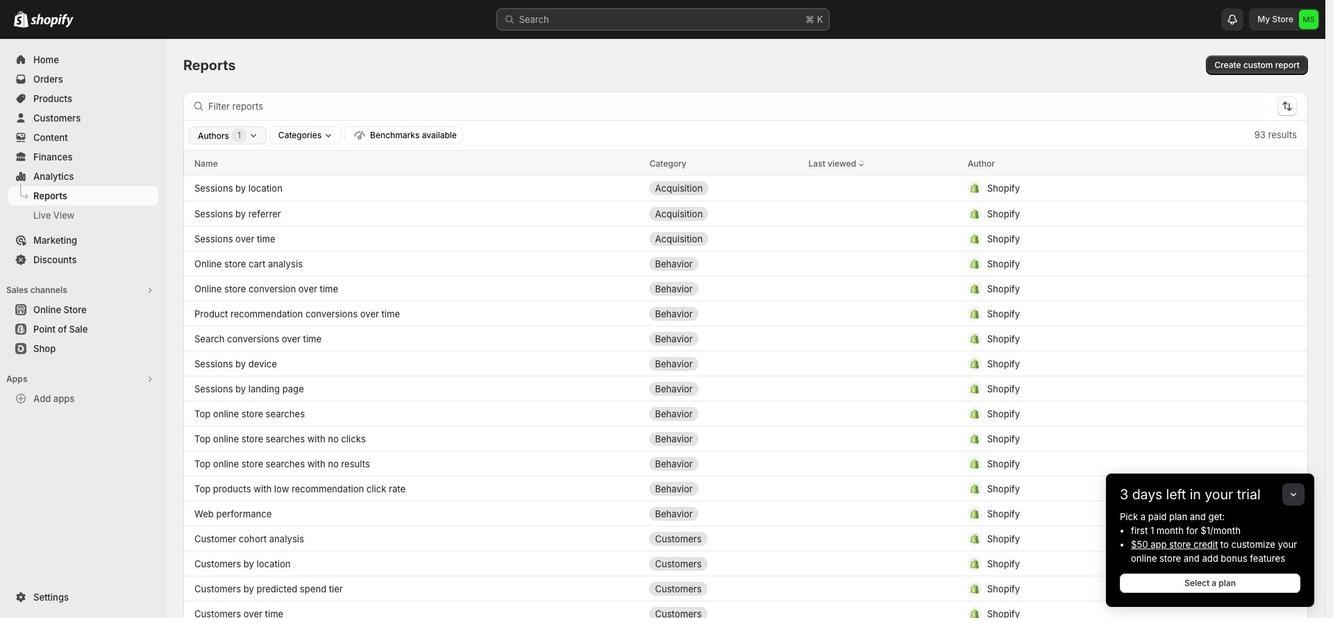 Task type: describe. For each thing, give the bounding box(es) containing it.
0 horizontal spatial shopify image
[[14, 11, 28, 28]]

13 row from the top
[[183, 451, 1309, 476]]

4 row from the top
[[183, 226, 1309, 251]]

17 row from the top
[[183, 551, 1309, 576]]

16 row from the top
[[183, 526, 1309, 551]]

11 row from the top
[[183, 401, 1309, 426]]

Filter reports text field
[[208, 95, 1267, 117]]

1 horizontal spatial shopify image
[[31, 14, 74, 28]]

list of reports table
[[183, 151, 1309, 618]]

8 row from the top
[[183, 326, 1309, 351]]

14 row from the top
[[183, 476, 1309, 501]]

my store image
[[1300, 10, 1319, 29]]

1 row from the top
[[183, 151, 1309, 176]]

2 row from the top
[[183, 176, 1309, 201]]

5 row from the top
[[183, 251, 1309, 276]]

6 row from the top
[[183, 276, 1309, 301]]



Task type: vqa. For each thing, say whether or not it's contained in the screenshot.
and in Find out how pixels work, with step-by-step instructions for adding them to your online store and information on managing them over time.
no



Task type: locate. For each thing, give the bounding box(es) containing it.
cell
[[650, 177, 798, 199], [968, 177, 1264, 199], [650, 202, 798, 225], [809, 202, 957, 225], [968, 202, 1264, 225], [650, 227, 798, 250], [968, 227, 1264, 250], [650, 252, 798, 275], [809, 252, 957, 275], [968, 252, 1264, 275], [650, 277, 798, 300], [968, 277, 1264, 300], [650, 302, 798, 325], [809, 302, 957, 325], [968, 302, 1264, 325], [650, 327, 798, 350], [968, 327, 1264, 350], [650, 353, 798, 375], [809, 353, 957, 375], [968, 353, 1264, 375], [650, 378, 798, 400], [968, 378, 1264, 400], [650, 403, 798, 425], [809, 403, 957, 425], [968, 403, 1264, 425], [650, 428, 798, 450], [968, 428, 1264, 450], [650, 453, 798, 475], [809, 453, 957, 475], [968, 453, 1264, 475], [650, 478, 798, 500], [968, 478, 1264, 500], [650, 503, 798, 525], [809, 503, 957, 525], [968, 503, 1264, 525], [650, 528, 798, 550], [968, 528, 1264, 550], [650, 553, 798, 575], [809, 553, 957, 575], [968, 553, 1264, 575], [650, 578, 798, 600], [968, 578, 1264, 600], [650, 603, 798, 618], [809, 603, 957, 618], [968, 603, 1264, 618]]

15 row from the top
[[183, 501, 1309, 526]]

19 row from the top
[[183, 601, 1309, 618]]

18 row from the top
[[183, 576, 1309, 601]]

shopify image
[[14, 11, 28, 28], [31, 14, 74, 28]]

7 row from the top
[[183, 301, 1309, 326]]

12 row from the top
[[183, 426, 1309, 451]]

3 row from the top
[[183, 201, 1309, 226]]

10 row from the top
[[183, 376, 1309, 401]]

row
[[183, 151, 1309, 176], [183, 176, 1309, 201], [183, 201, 1309, 226], [183, 226, 1309, 251], [183, 251, 1309, 276], [183, 276, 1309, 301], [183, 301, 1309, 326], [183, 326, 1309, 351], [183, 351, 1309, 376], [183, 376, 1309, 401], [183, 401, 1309, 426], [183, 426, 1309, 451], [183, 451, 1309, 476], [183, 476, 1309, 501], [183, 501, 1309, 526], [183, 526, 1309, 551], [183, 551, 1309, 576], [183, 576, 1309, 601], [183, 601, 1309, 618]]

9 row from the top
[[183, 351, 1309, 376]]



